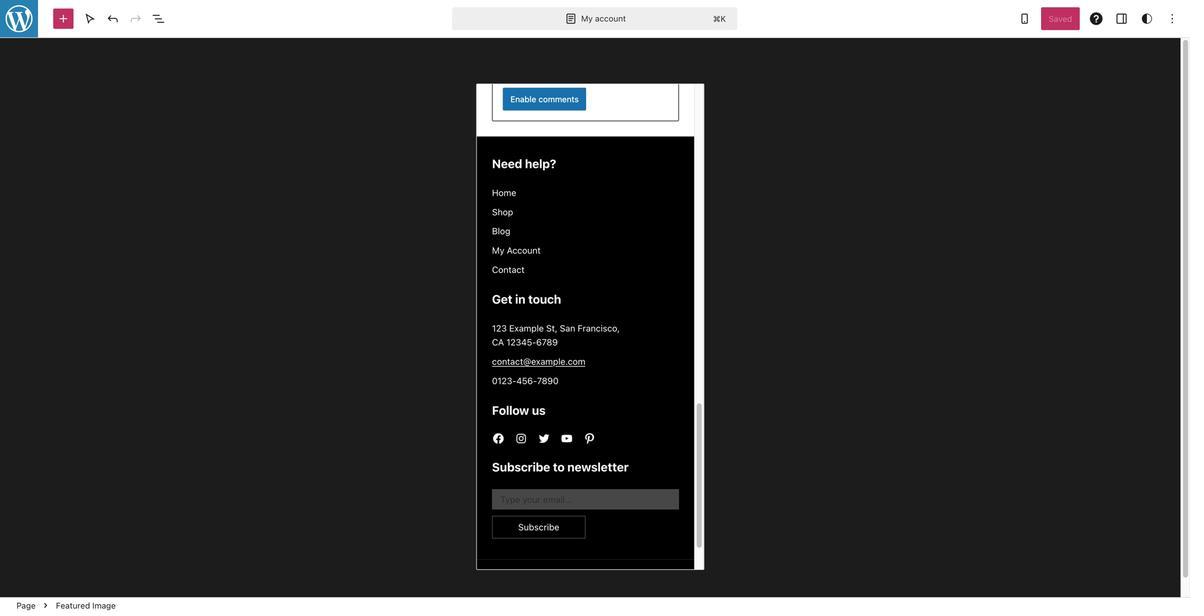 Task type: describe. For each thing, give the bounding box(es) containing it.
page button
[[11, 598, 41, 614]]

view image
[[1017, 11, 1033, 26]]

help image
[[1089, 11, 1104, 26]]

featured image
[[56, 601, 116, 611]]

saved
[[1049, 14, 1073, 23]]

list view image
[[151, 11, 166, 26]]



Task type: vqa. For each thing, say whether or not it's contained in the screenshot.
finish setup button
no



Task type: locate. For each thing, give the bounding box(es) containing it.
my
[[581, 14, 593, 23]]

site icon image
[[0, 0, 39, 39]]

image
[[92, 601, 116, 611]]

my account
[[581, 14, 626, 23]]

saved button
[[1041, 7, 1080, 30]]

toggle block inserter image
[[56, 11, 71, 26]]

editor top bar region
[[0, 0, 1190, 38]]

featured
[[56, 601, 90, 611]]

block breadcrumb list
[[0, 598, 132, 614]]

styles image
[[1140, 11, 1155, 26]]

redo image
[[128, 11, 143, 26]]

tools image
[[82, 11, 98, 26]]

page
[[16, 601, 36, 611]]

⌘k
[[713, 14, 726, 23]]

settings image
[[1114, 11, 1130, 26]]

undo image
[[105, 11, 120, 26]]

options image
[[1165, 11, 1180, 26]]

account
[[595, 14, 626, 23]]



